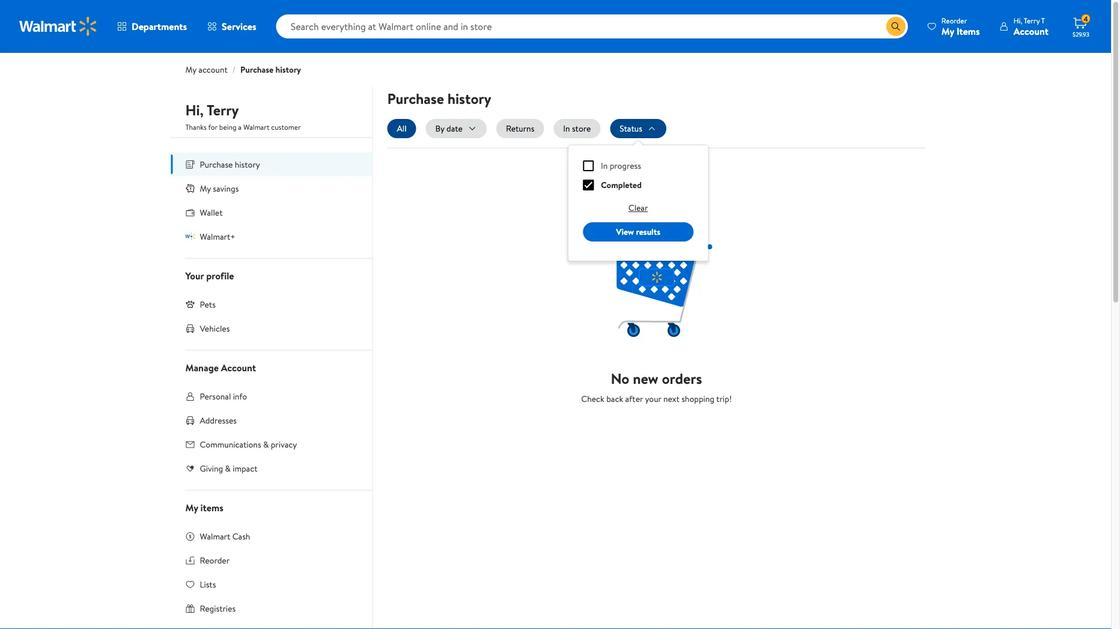 Task type: vqa. For each thing, say whether or not it's contained in the screenshot.
but
no



Task type: locate. For each thing, give the bounding box(es) containing it.
manage
[[185, 361, 219, 374]]

group containing in progress
[[578, 155, 699, 251]]

account left $29.93
[[1014, 24, 1049, 38]]

& for giving
[[225, 463, 231, 474]]

my
[[942, 24, 955, 38], [185, 64, 197, 75], [200, 182, 211, 194], [185, 501, 198, 514]]

my account / purchase history
[[185, 64, 301, 75]]

hi, left t
[[1014, 15, 1023, 26]]

shopping
[[682, 393, 715, 405]]

hi, up thanks
[[185, 100, 204, 120]]

hi, for thanks for being a walmart customer
[[185, 100, 204, 120]]

1 vertical spatial icon image
[[185, 232, 195, 241]]

icon image left walmart+
[[185, 232, 195, 241]]

savings
[[213, 182, 239, 194]]

a
[[238, 122, 242, 132]]

&
[[263, 439, 269, 450], [225, 463, 231, 474]]

in left store
[[564, 123, 570, 134]]

terry left t
[[1024, 15, 1040, 26]]

view
[[616, 226, 634, 238]]

hi,
[[1014, 15, 1023, 26], [185, 100, 204, 120]]

hi, terry link
[[185, 100, 239, 125]]

3 icon image from the top
[[185, 300, 195, 309]]

walmart
[[243, 122, 270, 132], [200, 531, 230, 542]]

date
[[447, 123, 463, 134]]

returns button
[[497, 119, 544, 138]]

addresses link
[[171, 409, 372, 433]]

0 vertical spatial account
[[1014, 24, 1049, 38]]

1 vertical spatial in
[[601, 160, 608, 172]]

walmart cash
[[200, 531, 250, 542]]

all
[[397, 123, 407, 134]]

by
[[436, 123, 445, 134]]

your
[[645, 393, 662, 405]]

no
[[611, 369, 630, 389]]

terry inside hi, terry thanks for being a walmart customer
[[207, 100, 239, 120]]

lists
[[200, 579, 216, 590]]

purchase up 'my savings'
[[200, 158, 233, 170]]

account
[[1014, 24, 1049, 38], [221, 361, 256, 374]]

1 vertical spatial purchase history
[[200, 158, 260, 170]]

list
[[388, 119, 926, 261]]

items
[[957, 24, 981, 38]]

list containing all
[[388, 119, 926, 261]]

2 icon image from the top
[[185, 232, 195, 241]]

In progress checkbox
[[583, 161, 594, 171]]

no new orders check back after your next shopping trip!
[[582, 369, 732, 405]]

icon image inside the walmart+ link
[[185, 232, 195, 241]]

1 horizontal spatial purchase
[[241, 64, 274, 75]]

walmart+ link
[[171, 225, 372, 249]]

0 horizontal spatial account
[[221, 361, 256, 374]]

communications & privacy link
[[171, 433, 372, 457]]

history up the by date dropdown button
[[448, 88, 492, 109]]

0 vertical spatial &
[[263, 439, 269, 450]]

hi, inside hi, terry t account
[[1014, 15, 1023, 26]]

icon image inside 'my savings' link
[[185, 184, 195, 193]]

history
[[276, 64, 301, 75], [448, 88, 492, 109], [235, 158, 260, 170]]

in inside button
[[564, 123, 570, 134]]

1 vertical spatial history
[[448, 88, 492, 109]]

your
[[185, 269, 204, 282]]

2 vertical spatial icon image
[[185, 300, 195, 309]]

departments
[[132, 20, 187, 33]]

vehicles link
[[171, 317, 372, 341]]

purchase history link down customer
[[171, 152, 372, 176]]

purchase history link
[[241, 64, 301, 75], [171, 152, 372, 176]]

0 horizontal spatial purchase
[[200, 158, 233, 170]]

orders
[[662, 369, 703, 389]]

reorder for reorder
[[200, 555, 230, 566]]

terry inside hi, terry t account
[[1024, 15, 1040, 26]]

0 horizontal spatial terry
[[207, 100, 239, 120]]

icon image left 'my savings'
[[185, 184, 195, 193]]

purchase history link right "/"
[[241, 64, 301, 75]]

0 horizontal spatial in
[[564, 123, 570, 134]]

& left the privacy
[[263, 439, 269, 450]]

store
[[572, 123, 591, 134]]

1 vertical spatial walmart
[[200, 531, 230, 542]]

0 vertical spatial purchase history
[[388, 88, 492, 109]]

1 horizontal spatial hi,
[[1014, 15, 1023, 26]]

0 vertical spatial walmart
[[243, 122, 270, 132]]

1 horizontal spatial &
[[263, 439, 269, 450]]

purchase right "/"
[[241, 64, 274, 75]]

0 vertical spatial terry
[[1024, 15, 1040, 26]]

1 horizontal spatial in
[[601, 160, 608, 172]]

back
[[607, 393, 624, 405]]

communications
[[200, 439, 261, 450]]

0 vertical spatial hi,
[[1014, 15, 1023, 26]]

icon image
[[185, 184, 195, 193], [185, 232, 195, 241], [185, 300, 195, 309]]

walmart left cash at the bottom of the page
[[200, 531, 230, 542]]

0 vertical spatial icon image
[[185, 184, 195, 193]]

1 horizontal spatial walmart
[[243, 122, 270, 132]]

0 horizontal spatial reorder
[[200, 555, 230, 566]]

check
[[582, 393, 605, 405]]

1 horizontal spatial terry
[[1024, 15, 1040, 26]]

purchase history up savings
[[200, 158, 260, 170]]

customer
[[271, 122, 301, 132]]

0 horizontal spatial purchase history
[[200, 158, 260, 170]]

terry
[[1024, 15, 1040, 26], [207, 100, 239, 120]]

icon image left the pets
[[185, 300, 195, 309]]

services
[[222, 20, 257, 33]]

0 horizontal spatial &
[[225, 463, 231, 474]]

by date
[[436, 123, 463, 134]]

group
[[578, 155, 699, 251]]

in right in progress option
[[601, 160, 608, 172]]

& for communications
[[263, 439, 269, 450]]

0 horizontal spatial history
[[235, 158, 260, 170]]

my inside 'my savings' link
[[200, 182, 211, 194]]

1 icon image from the top
[[185, 184, 195, 193]]

status
[[620, 123, 643, 134]]

walmart image
[[19, 17, 97, 36]]

icon image inside the pets link
[[185, 300, 195, 309]]

purchase
[[241, 64, 274, 75], [388, 88, 444, 109], [200, 158, 233, 170]]

in store button
[[554, 119, 601, 138]]

icon image for walmart+
[[185, 232, 195, 241]]

& right giving
[[225, 463, 231, 474]]

0 vertical spatial in
[[564, 123, 570, 134]]

profile
[[206, 269, 234, 282]]

1 horizontal spatial history
[[276, 64, 301, 75]]

1 vertical spatial reorder
[[200, 555, 230, 566]]

addresses
[[200, 415, 237, 426]]

reorder
[[942, 15, 968, 26], [200, 555, 230, 566]]

departments button
[[107, 12, 197, 41]]

in for in progress
[[601, 160, 608, 172]]

terry up being
[[207, 100, 239, 120]]

services button
[[197, 12, 267, 41]]

wallet
[[200, 207, 223, 218]]

0 vertical spatial reorder
[[942, 15, 968, 26]]

account up info in the bottom of the page
[[221, 361, 256, 374]]

my for my account / purchase history
[[185, 64, 197, 75]]

4
[[1084, 14, 1089, 24]]

2 horizontal spatial purchase
[[388, 88, 444, 109]]

1 vertical spatial terry
[[207, 100, 239, 120]]

registries link
[[171, 597, 372, 621]]

1 vertical spatial &
[[225, 463, 231, 474]]

hi, inside hi, terry thanks for being a walmart customer
[[185, 100, 204, 120]]

purchase up all
[[388, 88, 444, 109]]

reorder inside reorder my items
[[942, 15, 968, 26]]

t
[[1042, 15, 1046, 26]]

reorder up lists
[[200, 555, 230, 566]]

after
[[626, 393, 643, 405]]

new
[[633, 369, 659, 389]]

pets link
[[171, 293, 372, 317]]

2 vertical spatial history
[[235, 158, 260, 170]]

progress
[[610, 160, 642, 172]]

1 horizontal spatial reorder
[[942, 15, 968, 26]]

1 vertical spatial hi,
[[185, 100, 204, 120]]

Search search field
[[276, 14, 908, 38]]

walmart inside hi, terry thanks for being a walmart customer
[[243, 122, 270, 132]]

purchase history up by
[[388, 88, 492, 109]]

my account link
[[185, 64, 228, 75]]

impact
[[233, 463, 258, 474]]

group inside list
[[578, 155, 699, 251]]

in progress
[[601, 160, 642, 172]]

2 vertical spatial purchase
[[200, 158, 233, 170]]

search icon image
[[892, 22, 901, 31]]

history up savings
[[235, 158, 260, 170]]

history right "/"
[[276, 64, 301, 75]]

pets
[[200, 299, 216, 310]]

personal info
[[200, 391, 247, 402]]

0 horizontal spatial hi,
[[185, 100, 204, 120]]

walmart right a
[[243, 122, 270, 132]]

icon image for my savings
[[185, 184, 195, 193]]

giving
[[200, 463, 223, 474]]

reorder right search icon
[[942, 15, 968, 26]]



Task type: describe. For each thing, give the bounding box(es) containing it.
$29.93
[[1073, 30, 1090, 38]]

view results
[[616, 226, 661, 238]]

0 horizontal spatial walmart
[[200, 531, 230, 542]]

terry for for
[[207, 100, 239, 120]]

my for my items
[[185, 501, 198, 514]]

for
[[208, 122, 218, 132]]

lists link
[[171, 573, 372, 597]]

results
[[636, 226, 661, 238]]

completed
[[601, 179, 642, 191]]

communications & privacy
[[200, 439, 297, 450]]

your profile
[[185, 269, 234, 282]]

info
[[233, 391, 247, 402]]

walmart cash link
[[171, 525, 372, 549]]

by date button
[[426, 119, 487, 138]]

1 vertical spatial purchase
[[388, 88, 444, 109]]

being
[[219, 122, 237, 132]]

/
[[233, 64, 236, 75]]

giving & impact
[[200, 463, 258, 474]]

terry for account
[[1024, 15, 1040, 26]]

account
[[199, 64, 228, 75]]

items
[[201, 501, 224, 514]]

vehicles
[[200, 323, 230, 334]]

in store
[[564, 123, 591, 134]]

reorder link
[[171, 549, 372, 573]]

my savings link
[[171, 176, 372, 201]]

my items
[[185, 501, 224, 514]]

clear button
[[583, 198, 694, 218]]

0 vertical spatial purchase history link
[[241, 64, 301, 75]]

view results button
[[583, 222, 694, 242]]

0 vertical spatial purchase
[[241, 64, 274, 75]]

my for my savings
[[200, 182, 211, 194]]

returns
[[506, 123, 535, 134]]

1 horizontal spatial account
[[1014, 24, 1049, 38]]

my savings
[[200, 182, 239, 194]]

icon image for pets
[[185, 300, 195, 309]]

my inside reorder my items
[[942, 24, 955, 38]]

giving & impact link
[[171, 457, 372, 481]]

reorder for reorder my items
[[942, 15, 968, 26]]

1 horizontal spatial purchase history
[[388, 88, 492, 109]]

personal
[[200, 391, 231, 402]]

wallet link
[[171, 201, 372, 225]]

registries
[[200, 603, 236, 615]]

Completed checkbox
[[583, 180, 594, 191]]

personal info link
[[171, 385, 372, 409]]

trip!
[[717, 393, 732, 405]]

0 vertical spatial history
[[276, 64, 301, 75]]

manage account
[[185, 361, 256, 374]]

1 vertical spatial account
[[221, 361, 256, 374]]

thanks
[[185, 122, 207, 132]]

hi, terry t account
[[1014, 15, 1049, 38]]

all button
[[388, 119, 416, 138]]

privacy
[[271, 439, 297, 450]]

2 horizontal spatial history
[[448, 88, 492, 109]]

reorder my items
[[942, 15, 981, 38]]

1 vertical spatial purchase history link
[[171, 152, 372, 176]]

hi, terry thanks for being a walmart customer
[[185, 100, 301, 132]]

clear
[[629, 202, 648, 214]]

status button
[[610, 119, 667, 138]]

in for in store
[[564, 123, 570, 134]]

cash
[[232, 531, 250, 542]]

Walmart Site-Wide search field
[[276, 14, 908, 38]]

hi, for account
[[1014, 15, 1023, 26]]

walmart+
[[200, 231, 236, 242]]

next
[[664, 393, 680, 405]]



